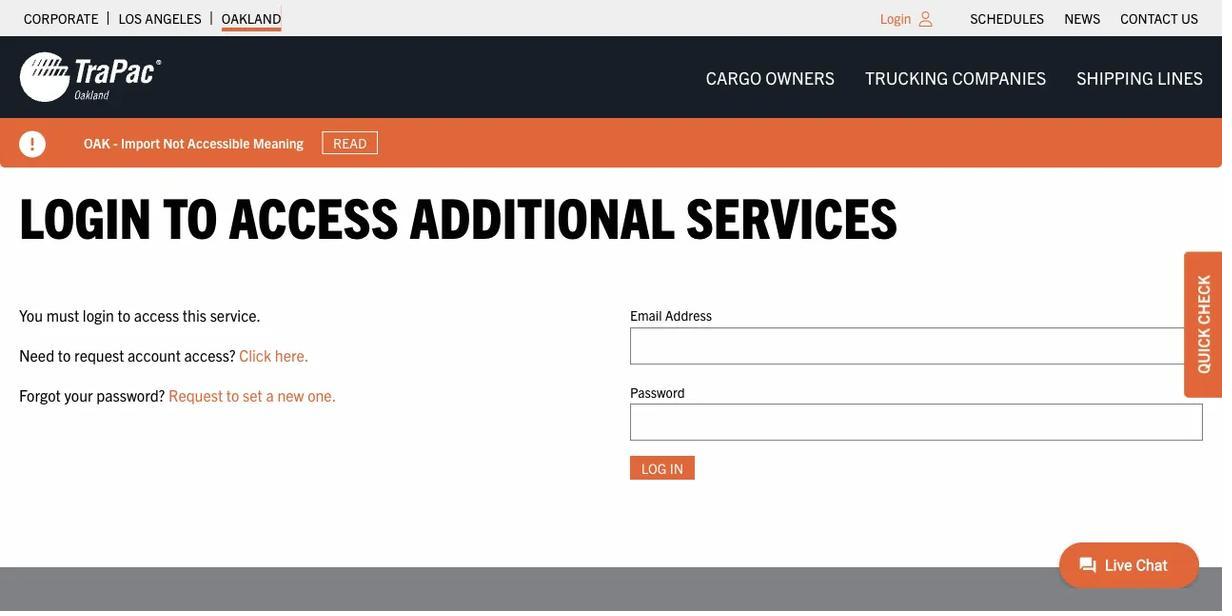 Task type: describe. For each thing, give the bounding box(es) containing it.
this
[[183, 306, 207, 325]]

none submit inside login to access additional services main content
[[630, 456, 695, 480]]

accessible
[[187, 134, 250, 151]]

click here. link
[[239, 345, 309, 364]]

quick
[[1194, 328, 1213, 374]]

menu bar containing cargo owners
[[691, 58, 1219, 96]]

corporate link
[[24, 5, 98, 31]]

login link
[[880, 10, 912, 27]]

request
[[74, 345, 124, 364]]

not
[[163, 134, 184, 151]]

address
[[665, 307, 712, 324]]

read link
[[322, 131, 378, 154]]

owners
[[766, 66, 835, 88]]

click
[[239, 345, 271, 364]]

trucking companies
[[865, 66, 1046, 88]]

us
[[1181, 10, 1199, 27]]

here.
[[275, 345, 309, 364]]

Email Address text field
[[630, 327, 1203, 364]]

must
[[46, 306, 79, 325]]

service.
[[210, 306, 261, 325]]

news
[[1064, 10, 1101, 27]]

contact us link
[[1121, 5, 1199, 31]]

shipping
[[1077, 66, 1154, 88]]

email address
[[630, 307, 712, 324]]

to right "need"
[[58, 345, 71, 364]]

light image
[[919, 11, 933, 27]]

cargo owners link
[[691, 58, 850, 96]]

oak
[[84, 134, 110, 151]]

quick check link
[[1184, 251, 1222, 398]]

import
[[121, 134, 160, 151]]

account
[[128, 345, 181, 364]]

you must login to access this service.
[[19, 306, 261, 325]]

password
[[630, 383, 685, 400]]

shipping lines
[[1077, 66, 1203, 88]]

access
[[229, 180, 399, 249]]

a
[[266, 385, 274, 404]]

quick check
[[1194, 275, 1213, 374]]

angeles
[[145, 10, 202, 27]]

password?
[[96, 385, 165, 404]]

email
[[630, 307, 662, 324]]

meaning
[[253, 134, 303, 151]]

login to access additional services
[[19, 180, 898, 249]]

corporate
[[24, 10, 98, 27]]



Task type: vqa. For each thing, say whether or not it's contained in the screenshot.
the Corporate
yes



Task type: locate. For each thing, give the bounding box(es) containing it.
shipping lines link
[[1062, 58, 1219, 96]]

login to access additional services main content
[[0, 180, 1222, 510]]

footer
[[0, 567, 1222, 611]]

menu bar up shipping
[[961, 5, 1209, 31]]

access?
[[184, 345, 236, 364]]

new
[[277, 385, 304, 404]]

set
[[243, 385, 263, 404]]

login
[[83, 306, 114, 325]]

companies
[[952, 66, 1046, 88]]

0 horizontal spatial login
[[19, 180, 152, 249]]

need to request account access? click here.
[[19, 345, 309, 364]]

need
[[19, 345, 54, 364]]

to right 'login'
[[118, 306, 131, 325]]

trucking companies link
[[850, 58, 1062, 96]]

login down oak
[[19, 180, 152, 249]]

cargo
[[706, 66, 762, 88]]

request
[[168, 385, 223, 404]]

one.
[[308, 385, 336, 404]]

solid image
[[19, 131, 46, 158]]

to down oak - import not accessible meaning at the top of page
[[163, 180, 218, 249]]

your
[[64, 385, 93, 404]]

schedules
[[971, 10, 1044, 27]]

oakland link
[[222, 5, 281, 31]]

1 vertical spatial menu bar
[[691, 58, 1219, 96]]

contact us
[[1121, 10, 1199, 27]]

login for login to access additional services
[[19, 180, 152, 249]]

banner
[[0, 36, 1222, 168]]

trucking
[[865, 66, 948, 88]]

check
[[1194, 275, 1213, 325]]

lines
[[1158, 66, 1203, 88]]

los
[[118, 10, 142, 27]]

menu bar containing schedules
[[961, 5, 1209, 31]]

forgot
[[19, 385, 61, 404]]

contact
[[1121, 10, 1178, 27]]

1 vertical spatial login
[[19, 180, 152, 249]]

Password password field
[[630, 404, 1203, 441]]

login
[[880, 10, 912, 27], [19, 180, 152, 249]]

access
[[134, 306, 179, 325]]

menu bar
[[961, 5, 1209, 31], [691, 58, 1219, 96]]

login inside login to access additional services main content
[[19, 180, 152, 249]]

to left "set"
[[226, 385, 239, 404]]

login left light image
[[880, 10, 912, 27]]

1 horizontal spatial login
[[880, 10, 912, 27]]

schedules link
[[971, 5, 1044, 31]]

0 vertical spatial login
[[880, 10, 912, 27]]

request to set a new one. link
[[168, 385, 336, 404]]

services
[[686, 180, 898, 249]]

to
[[163, 180, 218, 249], [118, 306, 131, 325], [58, 345, 71, 364], [226, 385, 239, 404]]

0 vertical spatial menu bar
[[961, 5, 1209, 31]]

None submit
[[630, 456, 695, 480]]

you
[[19, 306, 43, 325]]

los angeles link
[[118, 5, 202, 31]]

oak - import not accessible meaning
[[84, 134, 303, 151]]

news link
[[1064, 5, 1101, 31]]

menu bar down light image
[[691, 58, 1219, 96]]

oakland
[[222, 10, 281, 27]]

banner containing cargo owners
[[0, 36, 1222, 168]]

additional
[[410, 180, 675, 249]]

forgot your password? request to set a new one.
[[19, 385, 336, 404]]

login for login link
[[880, 10, 912, 27]]

los angeles
[[118, 10, 202, 27]]

read
[[333, 134, 367, 151]]

-
[[113, 134, 118, 151]]

oakland image
[[19, 50, 162, 104]]

cargo owners
[[706, 66, 835, 88]]



